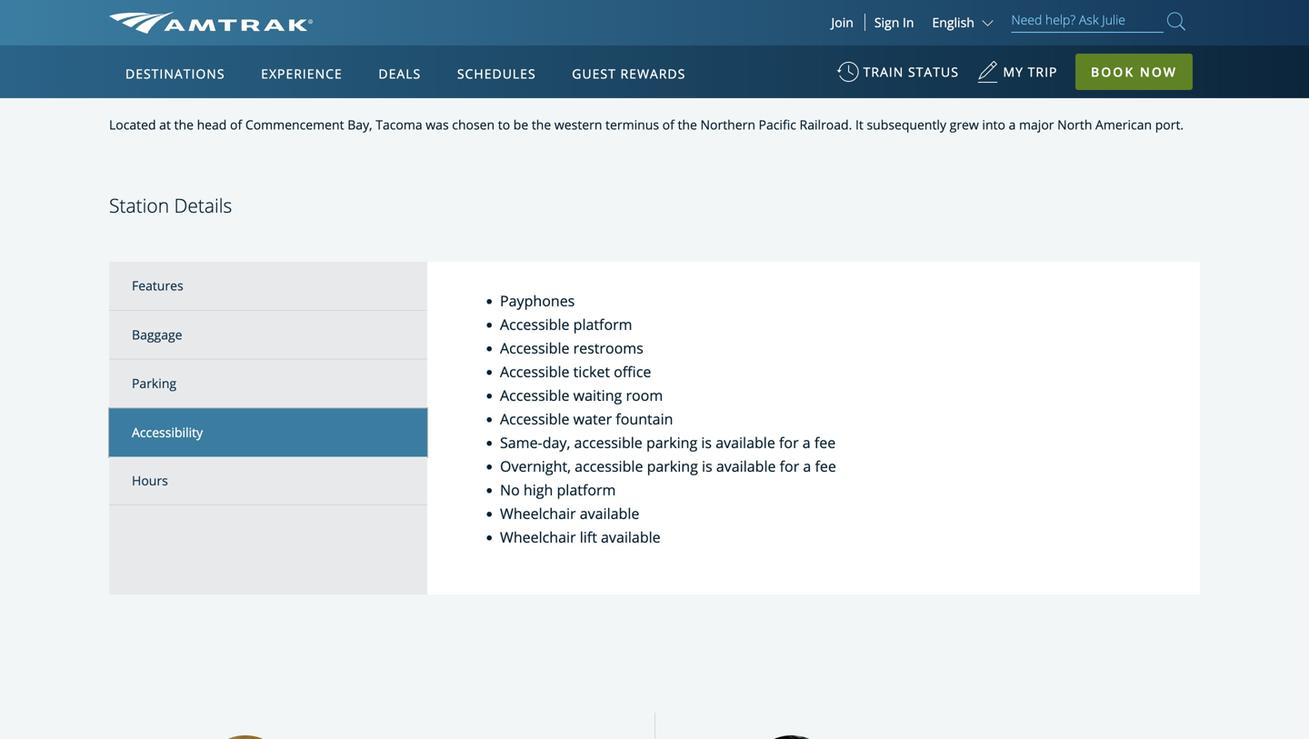 Task type: vqa. For each thing, say whether or not it's contained in the screenshot.
available
yes



Task type: describe. For each thing, give the bounding box(es) containing it.
parking element
[[132, 375, 176, 392]]

0 vertical spatial accessible
[[574, 433, 643, 452]]

join button
[[821, 14, 865, 31]]

accessibility
[[132, 424, 203, 441]]

1 vertical spatial a
[[803, 433, 811, 452]]

restrooms
[[573, 338, 644, 358]]

commencement
[[245, 116, 344, 133]]

features
[[132, 277, 183, 294]]

0 vertical spatial fee
[[814, 433, 836, 452]]

5 accessible from the top
[[500, 409, 570, 429]]

located at the head of commencement bay, tacoma was chosen to be the western terminus of the northern pacific railroad. it subsequently grew into a major north american port.
[[109, 116, 1184, 133]]

payphones accessible platform accessible restrooms accessible ticket office accessible waiting room accessible water fountain same-day, accessible parking is available for a fee overnight, accessible parking is available for a fee no high platform wheelchair available wheelchair lift available
[[500, 291, 836, 547]]

northern
[[701, 116, 755, 133]]

Please enter your search item search field
[[1011, 9, 1164, 33]]

book now
[[1091, 63, 1177, 80]]

payphones element
[[500, 289, 1164, 313]]

into
[[982, 116, 1006, 133]]

accessibility list item
[[109, 409, 427, 457]]

lift
[[580, 527, 597, 547]]

1 vertical spatial accessible
[[575, 457, 643, 476]]

terminus
[[606, 116, 659, 133]]

no
[[500, 480, 520, 500]]

sign in
[[874, 14, 914, 31]]

4 accessible from the top
[[500, 386, 570, 405]]

accessible ticket office element
[[500, 360, 1164, 384]]

banner containing join
[[0, 0, 1309, 420]]

features button
[[109, 262, 427, 311]]

guest rewards button
[[565, 48, 693, 99]]

parking
[[132, 375, 176, 392]]

experience button
[[254, 48, 350, 99]]

rewards
[[621, 65, 686, 82]]

ticket
[[573, 362, 610, 382]]

2 is from the top
[[702, 457, 713, 476]]

waiting
[[573, 386, 622, 405]]

destinations button
[[118, 48, 232, 99]]

no high platform element
[[500, 478, 1164, 502]]

was
[[426, 116, 449, 133]]

north
[[1058, 116, 1092, 133]]

be
[[514, 116, 528, 133]]

station
[[109, 192, 169, 218]]

fountain
[[616, 409, 673, 429]]

guest
[[572, 65, 616, 82]]

search icon image
[[1167, 9, 1186, 34]]

guest rewards
[[572, 65, 686, 82]]

2 vertical spatial a
[[803, 457, 811, 476]]

accessible restrooms element
[[500, 337, 1164, 360]]

1 vertical spatial parking
[[647, 457, 698, 476]]

details
[[174, 192, 232, 218]]

my trip
[[1003, 63, 1058, 80]]

wheelchair lift available element
[[500, 526, 1164, 549]]

2 wheelchair from the top
[[500, 527, 576, 547]]

deals button
[[371, 48, 428, 99]]

destinations
[[125, 65, 225, 82]]

hours element
[[132, 472, 168, 489]]

baggage element
[[132, 326, 182, 343]]

office
[[614, 362, 651, 382]]

grew
[[950, 116, 979, 133]]

hours
[[132, 472, 168, 489]]

book
[[1091, 63, 1135, 80]]

pacific
[[759, 116, 796, 133]]

1 of from the left
[[230, 116, 242, 133]]

baggage button
[[109, 311, 427, 360]]

3 accessible from the top
[[500, 362, 570, 382]]



Task type: locate. For each thing, give the bounding box(es) containing it.
0 vertical spatial wheelchair
[[500, 504, 576, 523]]

deals
[[379, 65, 421, 82]]

for down accessible water fountain element
[[779, 433, 799, 452]]

a right into
[[1009, 116, 1016, 133]]

now
[[1140, 63, 1177, 80]]

overnight, accessible parking is available for a fee element
[[500, 455, 1164, 478]]

join
[[831, 14, 854, 31]]

0 vertical spatial platform
[[573, 315, 632, 334]]

train status
[[863, 63, 959, 80]]

same-day, accessible parking is available for a fee element
[[500, 431, 1164, 455]]

at
[[159, 116, 171, 133]]

features element
[[132, 277, 183, 294]]

accessible water fountain element
[[500, 407, 1164, 431]]

2 of from the left
[[662, 116, 674, 133]]

available down same-day, accessible parking is available for a fee element
[[716, 457, 776, 476]]

a
[[1009, 116, 1016, 133], [803, 433, 811, 452], [803, 457, 811, 476]]

american
[[1096, 116, 1152, 133]]

railroad.
[[800, 116, 852, 133]]

my trip button
[[977, 55, 1058, 99]]

1 vertical spatial wheelchair
[[500, 527, 576, 547]]

my
[[1003, 63, 1024, 80]]

fee down same-day, accessible parking is available for a fee element
[[815, 457, 836, 476]]

subsequently
[[867, 116, 946, 133]]

list
[[109, 262, 427, 595]]

application
[[177, 152, 613, 406]]

major
[[1019, 116, 1054, 133]]

the right be
[[532, 116, 551, 133]]

accessible waiting room element
[[500, 384, 1164, 407]]

the left 'northern' on the right of page
[[678, 116, 697, 133]]

for down same-day, accessible parking is available for a fee element
[[780, 457, 799, 476]]

a down same-day, accessible parking is available for a fee element
[[803, 457, 811, 476]]

schedules
[[457, 65, 536, 82]]

english
[[932, 14, 975, 31]]

book now button
[[1076, 54, 1193, 90]]

station details
[[109, 192, 232, 218]]

is
[[701, 433, 712, 452], [702, 457, 713, 476]]

accessible
[[500, 315, 570, 334], [500, 338, 570, 358], [500, 362, 570, 382], [500, 386, 570, 405], [500, 409, 570, 429]]

2 the from the left
[[532, 116, 551, 133]]

high
[[524, 480, 553, 500]]

the
[[174, 116, 194, 133], [532, 116, 551, 133], [678, 116, 697, 133]]

train status link
[[837, 55, 959, 99]]

same-
[[500, 433, 543, 452]]

0 vertical spatial is
[[701, 433, 712, 452]]

fee
[[814, 433, 836, 452], [815, 457, 836, 476]]

0 vertical spatial parking
[[646, 433, 698, 452]]

overnight,
[[500, 457, 571, 476]]

western
[[555, 116, 602, 133]]

1 the from the left
[[174, 116, 194, 133]]

accessible
[[574, 433, 643, 452], [575, 457, 643, 476]]

1 is from the top
[[701, 433, 712, 452]]

it
[[856, 116, 864, 133]]

parking
[[646, 433, 698, 452], [647, 457, 698, 476]]

water
[[573, 409, 612, 429]]

0 vertical spatial for
[[779, 433, 799, 452]]

platform
[[573, 315, 632, 334], [557, 480, 616, 500]]

1 vertical spatial platform
[[557, 480, 616, 500]]

2 accessible from the top
[[500, 338, 570, 358]]

application inside banner
[[177, 152, 613, 406]]

fee down accessible water fountain element
[[814, 433, 836, 452]]

english button
[[932, 14, 998, 31]]

experience
[[261, 65, 343, 82]]

1 wheelchair from the top
[[500, 504, 576, 523]]

2 horizontal spatial the
[[678, 116, 697, 133]]

1 horizontal spatial of
[[662, 116, 674, 133]]

banner
[[0, 0, 1309, 420]]

sign in button
[[874, 14, 914, 31]]

accessible platform element
[[500, 313, 1164, 337]]

accessibility element
[[132, 424, 203, 441]]

trip
[[1028, 63, 1058, 80]]

accessibility button
[[109, 409, 427, 457]]

regions map image
[[177, 152, 613, 406]]

available
[[716, 433, 775, 452], [716, 457, 776, 476], [580, 504, 639, 523], [601, 527, 661, 547]]

for
[[779, 433, 799, 452], [780, 457, 799, 476]]

a down accessible water fountain element
[[803, 433, 811, 452]]

3 the from the left
[[678, 116, 697, 133]]

available right lift
[[601, 527, 661, 547]]

0 vertical spatial a
[[1009, 116, 1016, 133]]

payphones
[[500, 291, 575, 311]]

tacoma
[[376, 116, 422, 133]]

the right "at"
[[174, 116, 194, 133]]

1 vertical spatial fee
[[815, 457, 836, 476]]

of right terminus
[[662, 116, 674, 133]]

1 vertical spatial for
[[780, 457, 799, 476]]

amtrak image
[[109, 12, 313, 34]]

available up lift
[[580, 504, 639, 523]]

0 horizontal spatial the
[[174, 116, 194, 133]]

1 horizontal spatial the
[[532, 116, 551, 133]]

status
[[908, 63, 959, 80]]

1 accessible from the top
[[500, 315, 570, 334]]

hours button
[[109, 457, 427, 506]]

of right head
[[230, 116, 242, 133]]

chosen
[[452, 116, 495, 133]]

wheelchair
[[500, 504, 576, 523], [500, 527, 576, 547]]

wheelchair available element
[[500, 502, 1164, 526]]

port.
[[1155, 116, 1184, 133]]

sign
[[874, 14, 899, 31]]

baggage
[[132, 326, 182, 343]]

bay,
[[348, 116, 372, 133]]

room
[[626, 386, 663, 405]]

train
[[863, 63, 904, 80]]

day,
[[543, 433, 570, 452]]

1 vertical spatial is
[[702, 457, 713, 476]]

located
[[109, 116, 156, 133]]

0 horizontal spatial of
[[230, 116, 242, 133]]

parking button
[[109, 360, 427, 409]]

list containing features
[[109, 262, 427, 595]]

head
[[197, 116, 227, 133]]

platform up lift
[[557, 480, 616, 500]]

platform up restrooms
[[573, 315, 632, 334]]

of
[[230, 116, 242, 133], [662, 116, 674, 133]]

schedules link
[[450, 45, 543, 98]]

in
[[903, 14, 914, 31]]

available down accessible water fountain element
[[716, 433, 775, 452]]

to
[[498, 116, 510, 133]]



